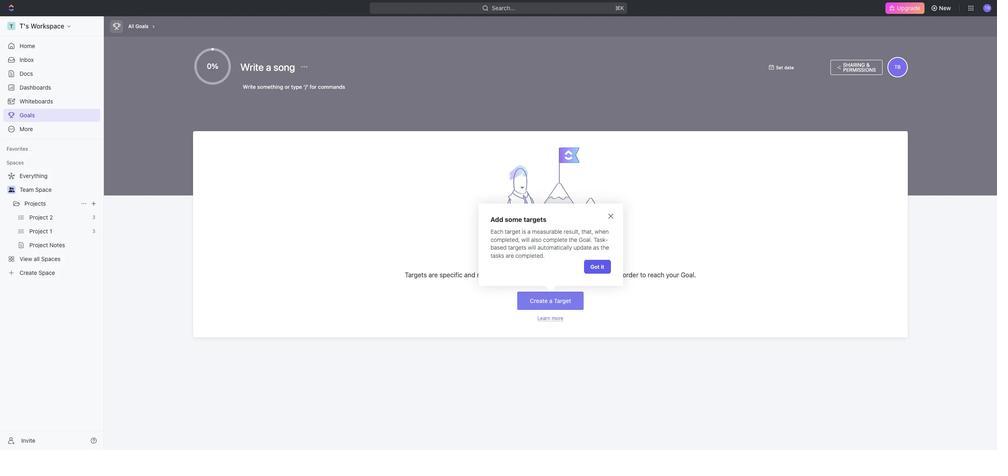 Task type: describe. For each thing, give the bounding box(es) containing it.
permissions
[[843, 67, 876, 73]]

inbox
[[20, 56, 34, 63]]

t
[[10, 23, 13, 29]]

2
[[50, 214, 53, 221]]

sidebar navigation
[[0, 16, 106, 450]]

write
[[241, 61, 264, 73]]

view all spaces link
[[3, 253, 99, 266]]

view
[[20, 255, 32, 262]]

your
[[666, 271, 679, 279]]

dashboards link
[[3, 81, 100, 94]]

workspace
[[31, 22, 64, 30]]

more button
[[3, 123, 100, 136]]

tb for the topmost tb dropdown button
[[985, 5, 990, 10]]

projects link
[[24, 197, 77, 210]]

0 vertical spatial targets
[[524, 216, 547, 223]]

that,
[[582, 228, 593, 235]]

in
[[616, 271, 621, 279]]

new button
[[928, 2, 956, 15]]

result,
[[564, 228, 580, 235]]

1 vertical spatial will
[[528, 244, 536, 251]]

that
[[534, 271, 546, 279]]

invite
[[21, 437, 35, 444]]

are inside each target is a measurable result, that, when completed, will also complete the goal. task- based targets will automatically update as the tasks are completed.
[[506, 252, 514, 259]]

based
[[491, 244, 507, 251]]

sharing & permissions
[[843, 62, 876, 73]]

project for project 1
[[29, 228, 48, 235]]

a inside each target is a measurable result, that, when completed, will also complete the goal. task- based targets will automatically update as the tasks are completed.
[[528, 228, 531, 235]]

0 vertical spatial the
[[569, 236, 578, 243]]

when
[[595, 228, 609, 235]]

0 horizontal spatial tb button
[[888, 57, 908, 77]]

pieces
[[513, 271, 533, 279]]

dashboards
[[20, 84, 51, 91]]

as
[[593, 244, 599, 251]]

notes
[[50, 242, 65, 249]]

tree inside sidebar navigation
[[3, 170, 100, 280]]

set date button
[[765, 62, 827, 72]]

goals link
[[3, 109, 100, 122]]

target
[[505, 228, 521, 235]]

all
[[34, 255, 40, 262]]

team space link
[[20, 183, 99, 196]]

measurable for result,
[[532, 228, 563, 235]]

tb for tb dropdown button to the left
[[895, 64, 901, 70]]

0 vertical spatial tb button
[[981, 2, 994, 15]]

space for create space
[[39, 269, 55, 276]]

⌘k
[[615, 4, 624, 11]]

all goals
[[128, 23, 149, 29]]

tasks
[[491, 252, 504, 259]]

learn more
[[538, 316, 564, 322]]

3 for 1
[[92, 228, 95, 234]]

home link
[[3, 40, 100, 53]]

new
[[939, 4, 951, 11]]

got it button
[[584, 260, 611, 274]]

accomplished
[[573, 271, 614, 279]]

is
[[522, 228, 526, 235]]

song
[[274, 61, 295, 73]]

&
[[867, 62, 870, 68]]

favorites button
[[3, 144, 31, 154]]

t's workspace
[[20, 22, 64, 30]]

project 1 link
[[29, 225, 89, 238]]

add some targets
[[491, 216, 547, 223]]

all goals link
[[126, 21, 151, 32]]

3 for 2
[[92, 214, 95, 220]]

targets are specific and measurable pieces that must be accomplished in order to reach your goal.
[[405, 271, 696, 279]]

write a song
[[241, 61, 298, 73]]

be
[[564, 271, 572, 279]]

×
[[608, 210, 614, 221]]

× button
[[608, 210, 614, 221]]

targets
[[405, 271, 427, 279]]

more
[[20, 125, 33, 132]]

completed,
[[491, 236, 520, 243]]

user group image
[[8, 187, 14, 192]]

add
[[491, 216, 503, 223]]

measurable for pieces
[[477, 271, 512, 279]]

inbox link
[[3, 53, 100, 66]]

team
[[20, 186, 34, 193]]

goal. inside each target is a measurable result, that, when completed, will also complete the goal. task- based targets will automatically update as the tasks are completed.
[[579, 236, 592, 243]]

more
[[552, 316, 564, 322]]

date
[[785, 65, 794, 70]]

create space
[[20, 269, 55, 276]]

create
[[20, 269, 37, 276]]

space for team space
[[35, 186, 52, 193]]



Task type: vqa. For each thing, say whether or not it's contained in the screenshot.
Task-
yes



Task type: locate. For each thing, give the bounding box(es) containing it.
tree
[[3, 170, 100, 280]]

got
[[591, 263, 600, 270]]

project notes link
[[29, 239, 99, 252]]

0 vertical spatial space
[[35, 186, 52, 193]]

space down everything link
[[35, 186, 52, 193]]

0 vertical spatial project
[[29, 214, 48, 221]]

whiteboards
[[20, 98, 53, 105]]

0 horizontal spatial tb
[[895, 64, 901, 70]]

reach
[[648, 271, 665, 279]]

will
[[522, 236, 530, 243], [528, 244, 536, 251]]

0 horizontal spatial the
[[569, 236, 578, 243]]

project 2 link
[[29, 211, 89, 224]]

spaces up "create space" link
[[41, 255, 61, 262]]

0 vertical spatial will
[[522, 236, 530, 243]]

× dialog
[[479, 204, 623, 286]]

create space link
[[3, 266, 99, 280]]

order
[[623, 271, 639, 279]]

spaces down favorites button
[[7, 160, 24, 166]]

project left 2 on the left top of the page
[[29, 214, 48, 221]]

team space
[[20, 186, 52, 193]]

1 horizontal spatial goal.
[[681, 271, 696, 279]]

1 vertical spatial are
[[429, 271, 438, 279]]

it
[[601, 263, 604, 270]]

1 horizontal spatial tb button
[[981, 2, 994, 15]]

0 vertical spatial spaces
[[7, 160, 24, 166]]

0 vertical spatial goal.
[[579, 236, 592, 243]]

tree containing everything
[[3, 170, 100, 280]]

1 horizontal spatial are
[[506, 252, 514, 259]]

t's workspace, , element
[[7, 22, 15, 30]]

3 right project 2 link
[[92, 214, 95, 220]]

set date
[[776, 65, 794, 70]]

1 vertical spatial space
[[39, 269, 55, 276]]

1 3 from the top
[[92, 214, 95, 220]]

0 horizontal spatial goal.
[[579, 236, 592, 243]]

measurable
[[532, 228, 563, 235], [477, 271, 512, 279]]

targets inside each target is a measurable result, that, when completed, will also complete the goal. task- based targets will automatically update as the tasks are completed.
[[508, 244, 527, 251]]

create a target
[[530, 297, 571, 304]]

project 1
[[29, 228, 52, 235]]

space down view all spaces link
[[39, 269, 55, 276]]

goal. down that,
[[579, 236, 592, 243]]

1 horizontal spatial a
[[528, 228, 531, 235]]

1 vertical spatial the
[[601, 244, 609, 251]]

project up view all spaces
[[29, 242, 48, 249]]

1 horizontal spatial tb
[[985, 5, 990, 10]]

goal. right your
[[681, 271, 696, 279]]

3 project from the top
[[29, 242, 48, 249]]

1 horizontal spatial the
[[601, 244, 609, 251]]

2 vertical spatial project
[[29, 242, 48, 249]]

1 vertical spatial tb
[[895, 64, 901, 70]]

a left song
[[266, 61, 271, 73]]

will down is
[[522, 236, 530, 243]]

project for project 2
[[29, 214, 48, 221]]

3
[[92, 214, 95, 220], [92, 228, 95, 234]]

0 vertical spatial tb
[[985, 5, 990, 10]]

everything link
[[3, 170, 99, 183]]

2 project from the top
[[29, 228, 48, 235]]

1 horizontal spatial measurable
[[532, 228, 563, 235]]

must
[[548, 271, 562, 279]]

also
[[531, 236, 542, 243]]

goal.
[[579, 236, 592, 243], [681, 271, 696, 279]]

1 vertical spatial project
[[29, 228, 48, 235]]

1 vertical spatial measurable
[[477, 271, 512, 279]]

docs link
[[3, 67, 100, 80]]

whiteboards link
[[3, 95, 100, 108]]

0 vertical spatial are
[[506, 252, 514, 259]]

view all spaces
[[20, 255, 61, 262]]

2 3 from the top
[[92, 228, 95, 234]]

1 vertical spatial spaces
[[41, 255, 61, 262]]

1 vertical spatial tb button
[[888, 57, 908, 77]]

measurable down tasks
[[477, 271, 512, 279]]

set
[[776, 65, 783, 70]]

measurable inside each target is a measurable result, that, when completed, will also complete the goal. task- based targets will automatically update as the tasks are completed.
[[532, 228, 563, 235]]

a
[[266, 61, 271, 73], [528, 228, 531, 235]]

projects
[[24, 200, 46, 207]]

1 vertical spatial 3
[[92, 228, 95, 234]]

update
[[574, 244, 592, 251]]

t's
[[20, 22, 29, 30]]

0 vertical spatial a
[[266, 61, 271, 73]]

targets up is
[[524, 216, 547, 223]]

0 horizontal spatial spaces
[[7, 160, 24, 166]]

each
[[491, 228, 504, 235]]

will up completed.
[[528, 244, 536, 251]]

are right targets
[[429, 271, 438, 279]]

project for project notes
[[29, 242, 48, 249]]

the
[[569, 236, 578, 243], [601, 244, 609, 251]]

0 vertical spatial 3
[[92, 214, 95, 220]]

a right is
[[528, 228, 531, 235]]

goals
[[20, 112, 35, 119]]

favorites
[[7, 146, 28, 152]]

project left '1'
[[29, 228, 48, 235]]

0 horizontal spatial are
[[429, 271, 438, 279]]

measurable up complete
[[532, 228, 563, 235]]

project 2
[[29, 214, 53, 221]]

0 horizontal spatial measurable
[[477, 271, 512, 279]]

each target is a measurable result, that, when completed, will also complete the goal. task- based targets will automatically update as the tasks are completed.
[[491, 228, 611, 259]]

space
[[35, 186, 52, 193], [39, 269, 55, 276]]

and
[[464, 271, 475, 279]]

0 horizontal spatial a
[[266, 61, 271, 73]]

1 vertical spatial goal.
[[681, 271, 696, 279]]

0 vertical spatial measurable
[[532, 228, 563, 235]]

learn more link
[[538, 316, 564, 322]]

upgrade
[[897, 4, 921, 11]]

targets down completed,
[[508, 244, 527, 251]]

targets
[[524, 216, 547, 223], [508, 244, 527, 251]]

docs
[[20, 70, 33, 77]]

completed.
[[516, 252, 545, 259]]

some
[[505, 216, 522, 223]]

got it
[[591, 263, 604, 270]]

are right tasks
[[506, 252, 514, 259]]

tb
[[985, 5, 990, 10], [895, 64, 901, 70]]

complete
[[543, 236, 568, 243]]

the down result,
[[569, 236, 578, 243]]

home
[[20, 42, 35, 49]]

project notes
[[29, 242, 65, 249]]

1 vertical spatial targets
[[508, 244, 527, 251]]

the right 'as'
[[601, 244, 609, 251]]

1
[[50, 228, 52, 235]]

1 vertical spatial a
[[528, 228, 531, 235]]

automatically
[[538, 244, 572, 251]]

3 up project notes link
[[92, 228, 95, 234]]

1 horizontal spatial spaces
[[41, 255, 61, 262]]

everything
[[20, 172, 48, 179]]

are
[[506, 252, 514, 259], [429, 271, 438, 279]]

learn
[[538, 316, 551, 322]]

to
[[640, 271, 646, 279]]

1 project from the top
[[29, 214, 48, 221]]

upgrade link
[[886, 2, 925, 14]]

search...
[[492, 4, 515, 11]]

specific
[[440, 271, 463, 279]]

spaces
[[7, 160, 24, 166], [41, 255, 61, 262]]

task-
[[594, 236, 608, 243]]



